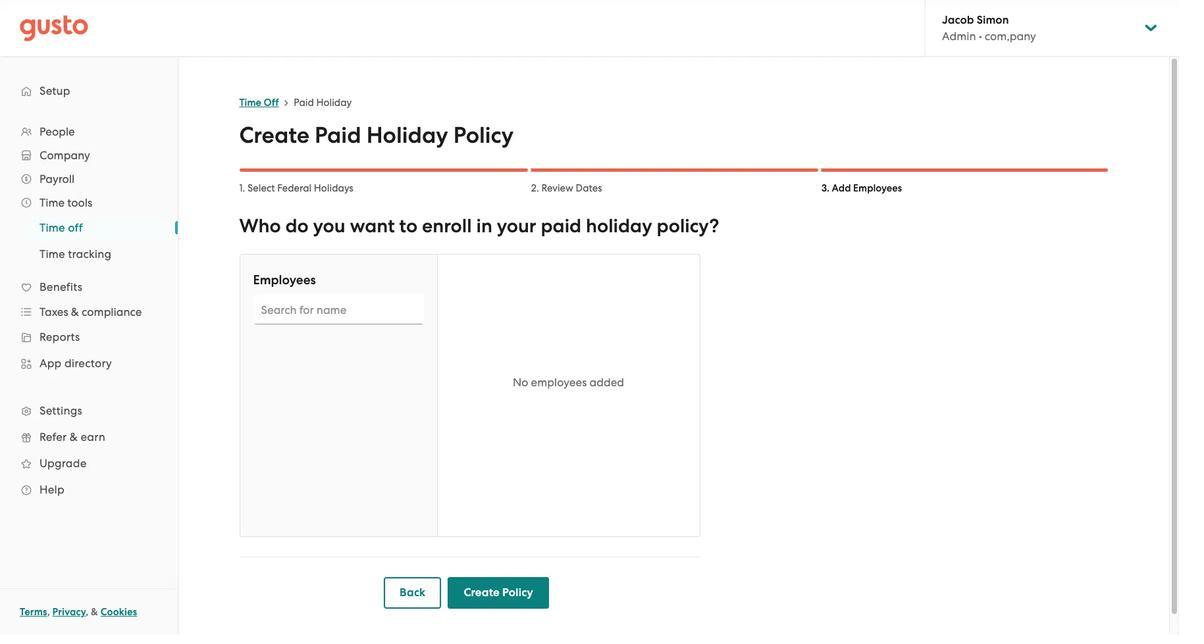 Task type: locate. For each thing, give the bounding box(es) containing it.
0 vertical spatial paid
[[294, 97, 314, 109]]

list containing time off
[[0, 215, 178, 267]]

reports
[[40, 331, 80, 344]]

create for create policy
[[464, 586, 500, 600]]

& left earn
[[70, 431, 78, 444]]

employees
[[854, 182, 902, 194], [253, 273, 316, 288]]

terms link
[[20, 607, 47, 618]]

time down 'payroll' on the left of page
[[40, 196, 65, 209]]

app directory
[[40, 357, 112, 370]]

create for create paid holiday policy
[[239, 122, 310, 149]]

1 vertical spatial &
[[70, 431, 78, 444]]

0 horizontal spatial holiday
[[316, 97, 352, 109]]

tracking
[[68, 248, 111, 261]]

who do you want to enroll in your paid holiday policy?
[[239, 215, 720, 238]]

1 horizontal spatial ,
[[86, 607, 88, 618]]

1 vertical spatial policy
[[503, 586, 533, 600]]

,
[[47, 607, 50, 618], [86, 607, 88, 618]]

create
[[239, 122, 310, 149], [464, 586, 500, 600]]

& left the cookies
[[91, 607, 98, 618]]

0 horizontal spatial create
[[239, 122, 310, 149]]

1 vertical spatial employees
[[253, 273, 316, 288]]

create inside "button"
[[464, 586, 500, 600]]

time left off in the top left of the page
[[239, 97, 261, 109]]

0 horizontal spatial employees
[[253, 273, 316, 288]]

paid holiday
[[294, 97, 352, 109]]

dates
[[576, 182, 602, 194]]

policy
[[454, 122, 514, 149], [503, 586, 533, 600]]

1 horizontal spatial create
[[464, 586, 500, 600]]

back
[[400, 586, 426, 600]]

jacob simon admin • com,pany
[[942, 13, 1036, 43]]

no employees added
[[513, 376, 624, 389]]

people
[[40, 125, 75, 138]]

1 , from the left
[[47, 607, 50, 618]]

paid
[[294, 97, 314, 109], [315, 122, 361, 149]]

time off link
[[24, 216, 165, 240]]

holiday
[[316, 97, 352, 109], [367, 122, 448, 149]]

settings link
[[13, 399, 165, 423]]

1 vertical spatial paid
[[315, 122, 361, 149]]

& inside dropdown button
[[71, 306, 79, 319]]

1 horizontal spatial holiday
[[367, 122, 448, 149]]

benefits link
[[13, 275, 165, 299]]

home image
[[20, 15, 88, 41]]

0 horizontal spatial paid
[[294, 97, 314, 109]]

time down the "time off"
[[40, 248, 65, 261]]

employees right add
[[854, 182, 902, 194]]

0 vertical spatial &
[[71, 306, 79, 319]]

tools
[[67, 196, 92, 209]]

add
[[832, 182, 851, 194]]

earn
[[81, 431, 105, 444]]

employees down do
[[253, 273, 316, 288]]

time off link
[[239, 97, 279, 109]]

time inside dropdown button
[[40, 196, 65, 209]]

holiday
[[586, 215, 652, 238]]

com,pany
[[985, 30, 1036, 43]]

taxes
[[40, 306, 68, 319]]

paid right off in the top left of the page
[[294, 97, 314, 109]]

time off
[[239, 97, 279, 109]]

& right taxes
[[71, 306, 79, 319]]

upgrade link
[[13, 452, 165, 476]]

time tracking link
[[24, 242, 165, 266]]

to
[[399, 215, 418, 238]]

want
[[350, 215, 395, 238]]

time left off
[[40, 221, 65, 234]]

0 horizontal spatial ,
[[47, 607, 50, 618]]

1 vertical spatial create
[[464, 586, 500, 600]]

time
[[239, 97, 261, 109], [40, 196, 65, 209], [40, 221, 65, 234], [40, 248, 65, 261]]

terms , privacy , & cookies
[[20, 607, 137, 618]]

list
[[0, 120, 178, 503], [0, 215, 178, 267]]

federal
[[277, 182, 312, 194]]

, left the cookies
[[86, 607, 88, 618]]

create policy button
[[448, 578, 549, 609]]

policy inside "button"
[[503, 586, 533, 600]]

help link
[[13, 478, 165, 502]]

time for time tracking
[[40, 248, 65, 261]]

off
[[68, 221, 83, 234]]

0 vertical spatial employees
[[854, 182, 902, 194]]

•
[[979, 30, 982, 43]]

0 vertical spatial policy
[[454, 122, 514, 149]]

create policy
[[464, 586, 533, 600]]

&
[[71, 306, 79, 319], [70, 431, 78, 444], [91, 607, 98, 618]]

your
[[497, 215, 536, 238]]

add employees
[[832, 182, 902, 194]]

paid down paid holiday in the left of the page
[[315, 122, 361, 149]]

directory
[[64, 357, 112, 370]]

help
[[40, 483, 64, 497]]

create paid holiday policy
[[239, 122, 514, 149]]

added
[[590, 376, 624, 389]]

time for time off
[[239, 97, 261, 109]]

privacy link
[[52, 607, 86, 618]]

Search for name search field
[[253, 296, 424, 325]]

time tools button
[[13, 191, 165, 215]]

0 vertical spatial create
[[239, 122, 310, 149]]

, left privacy
[[47, 607, 50, 618]]

2 list from the top
[[0, 215, 178, 267]]

2 vertical spatial &
[[91, 607, 98, 618]]

1 list from the top
[[0, 120, 178, 503]]



Task type: describe. For each thing, give the bounding box(es) containing it.
& for compliance
[[71, 306, 79, 319]]

app
[[40, 357, 62, 370]]

cookies button
[[101, 605, 137, 620]]

no
[[513, 376, 528, 389]]

refer
[[40, 431, 67, 444]]

back link
[[384, 578, 442, 609]]

people button
[[13, 120, 165, 144]]

review dates
[[542, 182, 602, 194]]

taxes & compliance
[[40, 306, 142, 319]]

paid
[[541, 215, 582, 238]]

enroll
[[422, 215, 472, 238]]

in
[[476, 215, 493, 238]]

compliance
[[82, 306, 142, 319]]

upgrade
[[40, 457, 87, 470]]

off
[[264, 97, 279, 109]]

company button
[[13, 144, 165, 167]]

time off
[[40, 221, 83, 234]]

select federal holidays
[[248, 182, 354, 194]]

you
[[313, 215, 346, 238]]

time tools
[[40, 196, 92, 209]]

settings
[[40, 404, 82, 418]]

2 , from the left
[[86, 607, 88, 618]]

time for time off
[[40, 221, 65, 234]]

gusto navigation element
[[0, 57, 178, 524]]

cookies
[[101, 607, 137, 618]]

holidays
[[314, 182, 354, 194]]

setup
[[40, 84, 70, 97]]

terms
[[20, 607, 47, 618]]

policy?
[[657, 215, 720, 238]]

admin
[[942, 30, 976, 43]]

list containing people
[[0, 120, 178, 503]]

payroll
[[40, 173, 75, 186]]

benefits
[[40, 281, 82, 294]]

setup link
[[13, 79, 165, 103]]

taxes & compliance button
[[13, 300, 165, 324]]

& for earn
[[70, 431, 78, 444]]

time for time tools
[[40, 196, 65, 209]]

0 vertical spatial holiday
[[316, 97, 352, 109]]

1 horizontal spatial paid
[[315, 122, 361, 149]]

who
[[239, 215, 281, 238]]

select
[[248, 182, 275, 194]]

refer & earn link
[[13, 425, 165, 449]]

employees
[[531, 376, 587, 389]]

company
[[40, 149, 90, 162]]

review
[[542, 182, 574, 194]]

do
[[285, 215, 309, 238]]

app directory link
[[13, 352, 165, 375]]

reports link
[[13, 325, 165, 349]]

1 horizontal spatial employees
[[854, 182, 902, 194]]

payroll button
[[13, 167, 165, 191]]

privacy
[[52, 607, 86, 618]]

simon
[[977, 13, 1009, 27]]

1 vertical spatial holiday
[[367, 122, 448, 149]]

jacob
[[942, 13, 974, 27]]

refer & earn
[[40, 431, 105, 444]]

time tracking
[[40, 248, 111, 261]]



Task type: vqa. For each thing, say whether or not it's contained in the screenshot.
the Dec
no



